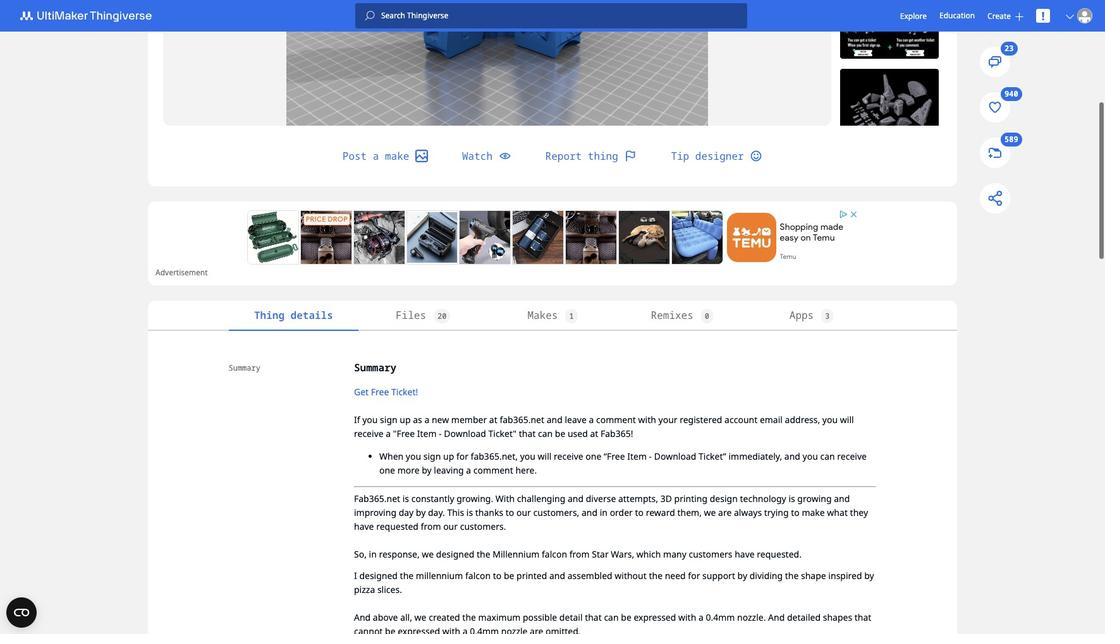 Task type: vqa. For each thing, say whether or not it's contained in the screenshot.
right can
yes



Task type: describe. For each thing, give the bounding box(es) containing it.
if you sign up as a new member at fab365.net and leave a comment with your registered account email address, you will receive a "free item - download ticket" that can be used at fab365!
[[354, 414, 856, 440]]

customers.
[[460, 521, 506, 533]]

2 horizontal spatial is
[[789, 493, 795, 505]]

which
[[637, 549, 661, 561]]

i
[[354, 570, 357, 582]]

2 horizontal spatial with
[[679, 612, 697, 624]]

i designed the millennium falcon to be printed and assembled without the need for support by dividing the shape inspired by pizza slices.
[[354, 570, 877, 596]]

2 and from the left
[[768, 612, 785, 624]]

- inside if you sign up as a new member at fab365.net and leave a comment with your registered account email address, you will receive a "free item - download ticket" that can be used at fab365!
[[439, 428, 442, 440]]

design
[[710, 493, 738, 505]]

thing
[[588, 149, 618, 163]]

printing
[[675, 493, 708, 505]]

designer
[[696, 149, 744, 163]]

when
[[379, 451, 404, 463]]

a inside when you sign up for fab365.net, you will receive one "free item - download ticket" immediately, and you can receive one more by leaving a comment here.
[[466, 465, 471, 477]]

we for diverse
[[422, 549, 434, 561]]

the left the shape
[[785, 570, 799, 582]]

23
[[1005, 43, 1014, 54]]

by right support
[[738, 570, 748, 582]]

a left "free
[[386, 428, 391, 440]]

plusicon image
[[1016, 12, 1024, 21]]

by right inspired
[[865, 570, 874, 582]]

with inside if you sign up as a new member at fab365.net and leave a comment with your registered account email address, you will receive a "free item - download ticket" that can be used at fab365!
[[638, 414, 656, 426]]

remixes
[[651, 309, 694, 323]]

used
[[568, 428, 588, 440]]

customers
[[689, 549, 733, 561]]

avatar image
[[1078, 8, 1093, 23]]

sign for leaving
[[424, 451, 441, 463]]

summary button
[[229, 362, 324, 376]]

education link
[[940, 9, 975, 23]]

detail
[[560, 612, 583, 624]]

item inside when you sign up for fab365.net, you will receive one "free item - download ticket" immediately, and you can receive one more by leaving a comment here.
[[627, 451, 647, 463]]

requested.
[[757, 549, 802, 561]]

you up here. on the left bottom
[[520, 451, 536, 463]]

up for for
[[443, 451, 454, 463]]

a left nozzle
[[463, 626, 468, 635]]

1 horizontal spatial designed
[[436, 549, 475, 561]]

0 horizontal spatial with
[[443, 626, 460, 635]]

will inside when you sign up for fab365.net, you will receive one "free item - download ticket" immediately, and you can receive one more by leaving a comment here.
[[538, 451, 552, 463]]

explore button
[[900, 10, 927, 21]]

improving
[[354, 507, 397, 519]]

post a make link
[[327, 141, 443, 171]]

by inside when you sign up for fab365.net, you will receive one "free item - download ticket" immediately, and you can receive one more by leaving a comment here.
[[422, 465, 432, 477]]

fab365.net,
[[471, 451, 518, 463]]

more
[[398, 465, 420, 477]]

with
[[496, 493, 515, 505]]

you up 'more'
[[406, 451, 421, 463]]

0 horizontal spatial is
[[403, 493, 409, 505]]

you right address, at the bottom right of page
[[823, 414, 838, 426]]

omitted.
[[546, 626, 581, 635]]

from inside the fab365.net is constantly growing. with challenging and diverse attempts, 3d printing design technology is growing and improving day by day. this is thanks to our customers, and in order to reward them, we are always trying to make what they have requested from our customers.
[[421, 521, 441, 533]]

you down address, at the bottom right of page
[[803, 451, 818, 463]]

940
[[1005, 89, 1019, 100]]

create
[[988, 10, 1011, 21]]

0 vertical spatial one
[[586, 451, 602, 463]]

2 horizontal spatial receive
[[838, 451, 867, 463]]

above
[[373, 612, 398, 624]]

possible
[[523, 612, 557, 624]]

leaving
[[434, 465, 464, 477]]

0 horizontal spatial at
[[489, 414, 498, 426]]

if
[[354, 414, 360, 426]]

0 vertical spatial 0.4mm
[[706, 612, 735, 624]]

post a make
[[343, 149, 409, 163]]

fab365!
[[601, 428, 633, 440]]

1 vertical spatial 0.4mm
[[470, 626, 499, 635]]

registered
[[680, 414, 723, 426]]

thanks
[[475, 507, 504, 519]]

shape
[[801, 570, 826, 582]]

and down the diverse
[[582, 507, 598, 519]]

the left need on the right bottom
[[649, 570, 663, 582]]

need
[[665, 570, 686, 582]]

many
[[663, 549, 687, 561]]

create button
[[988, 10, 1024, 21]]

so,
[[354, 549, 367, 561]]

thing details
[[254, 309, 333, 323]]

printed
[[517, 570, 547, 582]]

detailed
[[787, 612, 821, 624]]

when you sign up for fab365.net, you will receive one "free item - download ticket" immediately, and you can receive one more by leaving a comment here.
[[379, 451, 867, 477]]

without
[[615, 570, 647, 582]]

2 horizontal spatial that
[[855, 612, 872, 624]]

account
[[725, 414, 758, 426]]

this
[[447, 507, 464, 519]]

make inside the fab365.net is constantly growing. with challenging and diverse attempts, 3d printing design technology is growing and improving day by day. this is thanks to our customers, and in order to reward them, we are always trying to make what they have requested from our customers.
[[802, 507, 825, 519]]

growing.
[[457, 493, 493, 505]]

a right leave
[[589, 414, 594, 426]]

to down 'attempts,' at the right of the page
[[635, 507, 644, 519]]

1 horizontal spatial falcon
[[542, 549, 567, 561]]

to down with
[[506, 507, 514, 519]]

have inside the fab365.net is constantly growing. with challenging and diverse attempts, 3d printing design technology is growing and improving day by day. this is thanks to our customers, and in order to reward them, we are always trying to make what they have requested from our customers.
[[354, 521, 374, 533]]

589
[[1005, 134, 1019, 145]]

1 horizontal spatial summary
[[354, 361, 397, 375]]

requested
[[376, 521, 419, 533]]

free
[[371, 386, 389, 398]]

report thing
[[546, 149, 618, 163]]

for inside i designed the millennium falcon to be printed and assembled without the need for support by dividing the shape inspired by pizza slices.
[[688, 570, 700, 582]]

fab365.net
[[500, 414, 545, 426]]

! link
[[1037, 8, 1050, 23]]

all,
[[400, 612, 412, 624]]

advertisement
[[156, 268, 208, 278]]

can inside and above all, we created the maximum possible detail that can be expressed with a 0.4mm nozzle. and detailed shapes that cannot be expressed with a 0.4mm nozzle are omitted.
[[604, 612, 619, 624]]

get free ticket!
[[354, 386, 418, 398]]

customers,
[[533, 507, 580, 519]]

be down i designed the millennium falcon to be printed and assembled without the need for support by dividing the shape inspired by pizza slices.
[[621, 612, 632, 624]]

nozzle.
[[737, 612, 766, 624]]

and inside if you sign up as a new member at fab365.net and leave a comment with your registered account email address, you will receive a "free item - download ticket" that can be used at fab365!
[[547, 414, 563, 426]]

dividing
[[750, 570, 783, 582]]

cannot
[[354, 626, 383, 635]]

ticket"
[[699, 451, 727, 463]]

1 vertical spatial from
[[570, 549, 590, 561]]

and inside when you sign up for fab365.net, you will receive one "free item - download ticket" immediately, and you can receive one more by leaving a comment here.
[[785, 451, 801, 463]]

comment inside when you sign up for fab365.net, you will receive one "free item - download ticket" immediately, and you can receive one more by leaving a comment here.
[[474, 465, 513, 477]]

a right as
[[425, 414, 430, 426]]

are inside the fab365.net is constantly growing. with challenging and diverse attempts, 3d printing design technology is growing and improving day by day. this is thanks to our customers, and in order to reward them, we are always trying to make what they have requested from our customers.
[[718, 507, 732, 519]]

"free
[[393, 428, 415, 440]]



Task type: locate. For each thing, give the bounding box(es) containing it.
the inside and above all, we created the maximum possible detail that can be expressed with a 0.4mm nozzle. and detailed shapes that cannot be expressed with a 0.4mm nozzle are omitted.
[[463, 612, 476, 624]]

item down as
[[417, 428, 437, 440]]

1 vertical spatial our
[[443, 521, 458, 533]]

and
[[354, 612, 371, 624], [768, 612, 785, 624]]

up for as
[[400, 414, 411, 426]]

0 vertical spatial sign
[[380, 414, 398, 426]]

0 vertical spatial in
[[600, 507, 608, 519]]

download
[[444, 428, 486, 440], [654, 451, 697, 463]]

receive up they
[[838, 451, 867, 463]]

make
[[385, 149, 409, 163], [802, 507, 825, 519]]

support
[[703, 570, 735, 582]]

0 vertical spatial falcon
[[542, 549, 567, 561]]

0 vertical spatial from
[[421, 521, 441, 533]]

details
[[291, 309, 333, 323]]

advertisement element
[[246, 209, 859, 266]]

search control image
[[365, 11, 375, 21]]

1 horizontal spatial will
[[840, 414, 854, 426]]

be left used on the right
[[555, 428, 566, 440]]

0 horizontal spatial comment
[[474, 465, 513, 477]]

and up "cannot"
[[354, 612, 371, 624]]

1 thumbnail representing an image or video in the carousel image from the top
[[841, 0, 939, 59]]

comment inside if you sign up as a new member at fab365.net and leave a comment with your registered account email address, you will receive a "free item - download ticket" that can be used at fab365!
[[596, 414, 636, 426]]

and up "customers," at the bottom of the page
[[568, 493, 584, 505]]

expressed down all,
[[398, 626, 440, 635]]

files
[[396, 309, 426, 323]]

up inside if you sign up as a new member at fab365.net and leave a comment with your registered account email address, you will receive a "free item - download ticket" that can be used at fab365!
[[400, 414, 411, 426]]

email
[[760, 414, 783, 426]]

is right this
[[467, 507, 473, 519]]

fab365.net
[[354, 493, 400, 505]]

can up growing
[[821, 451, 835, 463]]

you right if on the bottom of the page
[[363, 414, 378, 426]]

designed up "slices."
[[359, 570, 398, 582]]

we inside and above all, we created the maximum possible detail that can be expressed with a 0.4mm nozzle. and detailed shapes that cannot be expressed with a 0.4mm nozzle are omitted.
[[415, 612, 427, 624]]

millennium
[[416, 570, 463, 582]]

from down day.
[[421, 521, 441, 533]]

summary down thing
[[229, 363, 261, 374]]

make right post
[[385, 149, 409, 163]]

1 horizontal spatial item
[[627, 451, 647, 463]]

ticket"
[[489, 428, 517, 440]]

with left your
[[638, 414, 656, 426]]

1 vertical spatial expressed
[[398, 626, 440, 635]]

leave
[[565, 414, 587, 426]]

be down millennium
[[504, 570, 514, 582]]

0 vertical spatial expressed
[[634, 612, 676, 624]]

and right printed
[[550, 570, 565, 582]]

we
[[704, 507, 716, 519], [422, 549, 434, 561], [415, 612, 427, 624]]

1 vertical spatial in
[[369, 549, 377, 561]]

inspired
[[829, 570, 862, 582]]

is
[[403, 493, 409, 505], [789, 493, 795, 505], [467, 507, 473, 519]]

download left the ticket"
[[654, 451, 697, 463]]

open widget image
[[6, 598, 37, 629]]

have up dividing
[[735, 549, 755, 561]]

- right the "free
[[649, 451, 652, 463]]

sign inside when you sign up for fab365.net, you will receive one "free item - download ticket" immediately, and you can receive one more by leaving a comment here.
[[424, 451, 441, 463]]

1 vertical spatial designed
[[359, 570, 398, 582]]

2 vertical spatial with
[[443, 626, 460, 635]]

1 horizontal spatial up
[[443, 451, 454, 463]]

the
[[477, 549, 491, 561], [400, 570, 414, 582], [649, 570, 663, 582], [785, 570, 799, 582], [463, 612, 476, 624]]

so, in response, we designed the millennium falcon from star wars, which many customers have requested.
[[354, 549, 802, 561]]

by right 'more'
[[422, 465, 432, 477]]

be down 'above'
[[385, 626, 396, 635]]

0.4mm down "maximum"
[[470, 626, 499, 635]]

0 vertical spatial thumbnail representing an image or video in the carousel image
[[841, 0, 939, 59]]

will
[[840, 414, 854, 426], [538, 451, 552, 463]]

download down member
[[444, 428, 486, 440]]

get free ticket! link
[[354, 386, 418, 398]]

falcon up printed
[[542, 549, 567, 561]]

and
[[547, 414, 563, 426], [785, 451, 801, 463], [568, 493, 584, 505], [834, 493, 850, 505], [582, 507, 598, 519], [550, 570, 565, 582]]

for right need on the right bottom
[[688, 570, 700, 582]]

0 vertical spatial have
[[354, 521, 374, 533]]

0 horizontal spatial summary
[[229, 363, 261, 374]]

at up ticket"
[[489, 414, 498, 426]]

attempts,
[[618, 493, 658, 505]]

to right trying
[[791, 507, 800, 519]]

our down this
[[443, 521, 458, 533]]

will right address, at the bottom right of page
[[840, 414, 854, 426]]

0 vertical spatial can
[[538, 428, 553, 440]]

and right nozzle.
[[768, 612, 785, 624]]

order
[[610, 507, 633, 519]]

0 horizontal spatial in
[[369, 549, 377, 561]]

can
[[538, 428, 553, 440], [821, 451, 835, 463], [604, 612, 619, 624]]

that inside if you sign up as a new member at fab365.net and leave a comment with your registered account email address, you will receive a "free item - download ticket" that can be used at fab365!
[[519, 428, 536, 440]]

they
[[850, 507, 868, 519]]

sign up leaving
[[424, 451, 441, 463]]

sign inside if you sign up as a new member at fab365.net and leave a comment with your registered account email address, you will receive a "free item - download ticket" that can be used at fab365!
[[380, 414, 398, 426]]

0 vertical spatial make
[[385, 149, 409, 163]]

comment
[[596, 414, 636, 426], [474, 465, 513, 477]]

0 horizontal spatial make
[[385, 149, 409, 163]]

Search Thingiverse text field
[[375, 11, 747, 21]]

watch button
[[447, 141, 527, 171]]

and inside i designed the millennium falcon to be printed and assembled without the need for support by dividing the shape inspired by pizza slices.
[[550, 570, 565, 582]]

to down millennium
[[493, 570, 502, 582]]

item right the "free
[[627, 451, 647, 463]]

assembled
[[568, 570, 613, 582]]

0 vertical spatial are
[[718, 507, 732, 519]]

0 vertical spatial designed
[[436, 549, 475, 561]]

1 vertical spatial sign
[[424, 451, 441, 463]]

the down the 'customers.'
[[477, 549, 491, 561]]

the up "slices."
[[400, 570, 414, 582]]

what
[[827, 507, 848, 519]]

we for printed
[[415, 612, 427, 624]]

0 vertical spatial with
[[638, 414, 656, 426]]

we inside the fab365.net is constantly growing. with challenging and diverse attempts, 3d printing design technology is growing and improving day by day. this is thanks to our customers, and in order to reward them, we are always trying to make what they have requested from our customers.
[[704, 507, 716, 519]]

0 vertical spatial we
[[704, 507, 716, 519]]

1 horizontal spatial 0.4mm
[[706, 612, 735, 624]]

a right post
[[373, 149, 379, 163]]

sign up "free
[[380, 414, 398, 426]]

for inside when you sign up for fab365.net, you will receive one "free item - download ticket" immediately, and you can receive one more by leaving a comment here.
[[457, 451, 469, 463]]

1 horizontal spatial sign
[[424, 451, 441, 463]]

shapes
[[823, 612, 853, 624]]

receive down used on the right
[[554, 451, 584, 463]]

maximum
[[478, 612, 521, 624]]

1 horizontal spatial from
[[570, 549, 590, 561]]

1 and from the left
[[354, 612, 371, 624]]

we up millennium
[[422, 549, 434, 561]]

1 vertical spatial -
[[649, 451, 652, 463]]

to inside i designed the millennium falcon to be printed and assembled without the need for support by dividing the shape inspired by pizza slices.
[[493, 570, 502, 582]]

in right so,
[[369, 549, 377, 561]]

1 vertical spatial are
[[530, 626, 544, 635]]

item inside if you sign up as a new member at fab365.net and leave a comment with your registered account email address, you will receive a "free item - download ticket" that can be used at fab365!
[[417, 428, 437, 440]]

created
[[429, 612, 460, 624]]

is up trying
[[789, 493, 795, 505]]

0 vertical spatial download
[[444, 428, 486, 440]]

"free
[[604, 451, 625, 463]]

that right "detail" at the right bottom of page
[[585, 612, 602, 624]]

3
[[825, 311, 830, 322]]

we down the design at the bottom right of the page
[[704, 507, 716, 519]]

1 horizontal spatial at
[[590, 428, 599, 440]]

one down when
[[379, 465, 395, 477]]

2 vertical spatial can
[[604, 612, 619, 624]]

by right day
[[416, 507, 426, 519]]

can down fab365.net
[[538, 428, 553, 440]]

2 horizontal spatial can
[[821, 451, 835, 463]]

1 vertical spatial up
[[443, 451, 454, 463]]

expressed down need on the right bottom
[[634, 612, 676, 624]]

falcon inside i designed the millennium falcon to be printed and assembled without the need for support by dividing the shape inspired by pizza slices.
[[465, 570, 491, 582]]

report
[[546, 149, 582, 163]]

1 horizontal spatial -
[[649, 451, 652, 463]]

one
[[586, 451, 602, 463], [379, 465, 395, 477]]

1 horizontal spatial download
[[654, 451, 697, 463]]

0 vertical spatial comment
[[596, 414, 636, 426]]

are
[[718, 507, 732, 519], [530, 626, 544, 635]]

1 vertical spatial download
[[654, 451, 697, 463]]

your
[[659, 414, 678, 426]]

0 horizontal spatial can
[[538, 428, 553, 440]]

0 horizontal spatial that
[[519, 428, 536, 440]]

-
[[439, 428, 442, 440], [649, 451, 652, 463]]

from left star
[[570, 549, 590, 561]]

sign for a
[[380, 414, 398, 426]]

for up leaving
[[457, 451, 469, 463]]

0 horizontal spatial download
[[444, 428, 486, 440]]

have down improving
[[354, 521, 374, 533]]

1 horizontal spatial our
[[517, 507, 531, 519]]

thumbnail representing an image or video in the carousel image
[[841, 0, 939, 59], [841, 69, 939, 145]]

0 horizontal spatial falcon
[[465, 570, 491, 582]]

0.4mm left nozzle.
[[706, 612, 735, 624]]

1 horizontal spatial and
[[768, 612, 785, 624]]

a
[[373, 149, 379, 163], [425, 414, 430, 426], [589, 414, 594, 426], [386, 428, 391, 440], [466, 465, 471, 477], [699, 612, 704, 624], [463, 626, 468, 635]]

a down support
[[699, 612, 704, 624]]

summary inside button
[[229, 363, 261, 374]]

0 horizontal spatial for
[[457, 451, 469, 463]]

0 horizontal spatial and
[[354, 612, 371, 624]]

slices.
[[377, 584, 402, 596]]

response,
[[379, 549, 420, 561]]

0 horizontal spatial 0.4mm
[[470, 626, 499, 635]]

are down the design at the bottom right of the page
[[718, 507, 732, 519]]

trying
[[764, 507, 789, 519]]

1 horizontal spatial for
[[688, 570, 700, 582]]

1 horizontal spatial with
[[638, 414, 656, 426]]

up left as
[[400, 414, 411, 426]]

can inside if you sign up as a new member at fab365.net and leave a comment with your registered account email address, you will receive a "free item - download ticket" that can be used at fab365!
[[538, 428, 553, 440]]

0 vertical spatial at
[[489, 414, 498, 426]]

0 horizontal spatial expressed
[[398, 626, 440, 635]]

one left the "free
[[586, 451, 602, 463]]

education
[[940, 10, 975, 21]]

wars,
[[611, 549, 634, 561]]

with down need on the right bottom
[[679, 612, 697, 624]]

and left leave
[[547, 414, 563, 426]]

1 vertical spatial have
[[735, 549, 755, 561]]

in
[[600, 507, 608, 519], [369, 549, 377, 561]]

- inside when you sign up for fab365.net, you will receive one "free item - download ticket" immediately, and you can receive one more by leaving a comment here.
[[649, 451, 652, 463]]

watch
[[462, 149, 493, 163]]

1 vertical spatial item
[[627, 451, 647, 463]]

0 horizontal spatial one
[[379, 465, 395, 477]]

new
[[432, 414, 449, 426]]

1 horizontal spatial can
[[604, 612, 619, 624]]

0 horizontal spatial our
[[443, 521, 458, 533]]

receive inside if you sign up as a new member at fab365.net and leave a comment with your registered account email address, you will receive a "free item - download ticket" that can be used at fab365!
[[354, 428, 384, 440]]

will up the challenging
[[538, 451, 552, 463]]

1 horizontal spatial receive
[[554, 451, 584, 463]]

make down growing
[[802, 507, 825, 519]]

1 horizontal spatial expressed
[[634, 612, 676, 624]]

!
[[1042, 8, 1045, 23]]

our
[[517, 507, 531, 519], [443, 521, 458, 533]]

1 vertical spatial we
[[422, 549, 434, 561]]

our down the challenging
[[517, 507, 531, 519]]

member
[[451, 414, 487, 426]]

receive
[[354, 428, 384, 440], [554, 451, 584, 463], [838, 451, 867, 463]]

summary up free
[[354, 361, 397, 375]]

can down i designed the millennium falcon to be printed and assembled without the need for support by dividing the shape inspired by pizza slices.
[[604, 612, 619, 624]]

that down fab365.net
[[519, 428, 536, 440]]

at
[[489, 414, 498, 426], [590, 428, 599, 440]]

apps
[[790, 309, 814, 323]]

1 vertical spatial can
[[821, 451, 835, 463]]

with down "created"
[[443, 626, 460, 635]]

by inside the fab365.net is constantly growing. with challenging and diverse attempts, 3d printing design technology is growing and improving day by day. this is thanks to our customers, and in order to reward them, we are always trying to make what they have requested from our customers.
[[416, 507, 426, 519]]

1 vertical spatial will
[[538, 451, 552, 463]]

the right "created"
[[463, 612, 476, 624]]

can inside when you sign up for fab365.net, you will receive one "free item - download ticket" immediately, and you can receive one more by leaving a comment here.
[[821, 451, 835, 463]]

immediately,
[[729, 451, 782, 463]]

diverse
[[586, 493, 616, 505]]

are inside and above all, we created the maximum possible detail that can be expressed with a 0.4mm nozzle. and detailed shapes that cannot be expressed with a 0.4mm nozzle are omitted.
[[530, 626, 544, 635]]

1 horizontal spatial are
[[718, 507, 732, 519]]

millennium
[[493, 549, 540, 561]]

download inside when you sign up for fab365.net, you will receive one "free item - download ticket" immediately, and you can receive one more by leaving a comment here.
[[654, 451, 697, 463]]

and right immediately,
[[785, 451, 801, 463]]

0 vertical spatial up
[[400, 414, 411, 426]]

0 horizontal spatial receive
[[354, 428, 384, 440]]

are down possible
[[530, 626, 544, 635]]

summary
[[354, 361, 397, 375], [229, 363, 261, 374]]

at right used on the right
[[590, 428, 599, 440]]

1 horizontal spatial that
[[585, 612, 602, 624]]

1 vertical spatial thumbnail representing an image or video in the carousel image
[[841, 69, 939, 145]]

here.
[[516, 465, 537, 477]]

tip
[[671, 149, 689, 163]]

2 thumbnail representing an image or video in the carousel image from the top
[[841, 69, 939, 145]]

0
[[705, 311, 710, 322]]

post
[[343, 149, 367, 163]]

makes
[[528, 309, 558, 323]]

0 horizontal spatial item
[[417, 428, 437, 440]]

1 vertical spatial falcon
[[465, 570, 491, 582]]

that right shapes
[[855, 612, 872, 624]]

up inside when you sign up for fab365.net, you will receive one "free item - download ticket" immediately, and you can receive one more by leaving a comment here.
[[443, 451, 454, 463]]

nozzle
[[501, 626, 528, 635]]

0 horizontal spatial are
[[530, 626, 544, 635]]

be inside if you sign up as a new member at fab365.net and leave a comment with your registered account email address, you will receive a "free item - download ticket" that can be used at fab365!
[[555, 428, 566, 440]]

0 horizontal spatial from
[[421, 521, 441, 533]]

makerbot logo image
[[13, 8, 167, 23]]

in down the diverse
[[600, 507, 608, 519]]

get
[[354, 386, 369, 398]]

1 horizontal spatial one
[[586, 451, 602, 463]]

comment up fab365!
[[596, 414, 636, 426]]

20
[[438, 311, 447, 322]]

1 vertical spatial make
[[802, 507, 825, 519]]

- down the new
[[439, 428, 442, 440]]

pizza
[[354, 584, 375, 596]]

0 vertical spatial our
[[517, 507, 531, 519]]

be inside i designed the millennium falcon to be printed and assembled without the need for support by dividing the shape inspired by pizza slices.
[[504, 570, 514, 582]]

ticket!
[[391, 386, 418, 398]]

1 horizontal spatial in
[[600, 507, 608, 519]]

1 vertical spatial one
[[379, 465, 395, 477]]

1 vertical spatial comment
[[474, 465, 513, 477]]

2 vertical spatial we
[[415, 612, 427, 624]]

in inside the fab365.net is constantly growing. with challenging and diverse attempts, 3d printing design technology is growing and improving day by day. this is thanks to our customers, and in order to reward them, we are always trying to make what they have requested from our customers.
[[600, 507, 608, 519]]

1 vertical spatial with
[[679, 612, 697, 624]]

1 vertical spatial for
[[688, 570, 700, 582]]

expressed
[[634, 612, 676, 624], [398, 626, 440, 635]]

falcon right millennium
[[465, 570, 491, 582]]

0 vertical spatial for
[[457, 451, 469, 463]]

reward
[[646, 507, 675, 519]]

1 vertical spatial at
[[590, 428, 599, 440]]

a right leaving
[[466, 465, 471, 477]]

and up what at right
[[834, 493, 850, 505]]

from
[[421, 521, 441, 533], [570, 549, 590, 561]]

comment down the fab365.net,
[[474, 465, 513, 477]]

designed up millennium
[[436, 549, 475, 561]]

download inside if you sign up as a new member at fab365.net and leave a comment with your registered account email address, you will receive a "free item - download ticket" that can be used at fab365!
[[444, 428, 486, 440]]

1 horizontal spatial is
[[467, 507, 473, 519]]

designed inside i designed the millennium falcon to be printed and assembled without the need for support by dividing the shape inspired by pizza slices.
[[359, 570, 398, 582]]

0 vertical spatial item
[[417, 428, 437, 440]]

0 horizontal spatial up
[[400, 414, 411, 426]]

3d
[[661, 493, 672, 505]]

1 horizontal spatial have
[[735, 549, 755, 561]]

receive down if on the bottom of the page
[[354, 428, 384, 440]]

up up leaving
[[443, 451, 454, 463]]

is up day
[[403, 493, 409, 505]]

0 horizontal spatial -
[[439, 428, 442, 440]]

by
[[422, 465, 432, 477], [416, 507, 426, 519], [738, 570, 748, 582], [865, 570, 874, 582]]

day.
[[428, 507, 445, 519]]

will inside if you sign up as a new member at fab365.net and leave a comment with your registered account email address, you will receive a "free item - download ticket" that can be used at fab365!
[[840, 414, 854, 426]]

we right all,
[[415, 612, 427, 624]]



